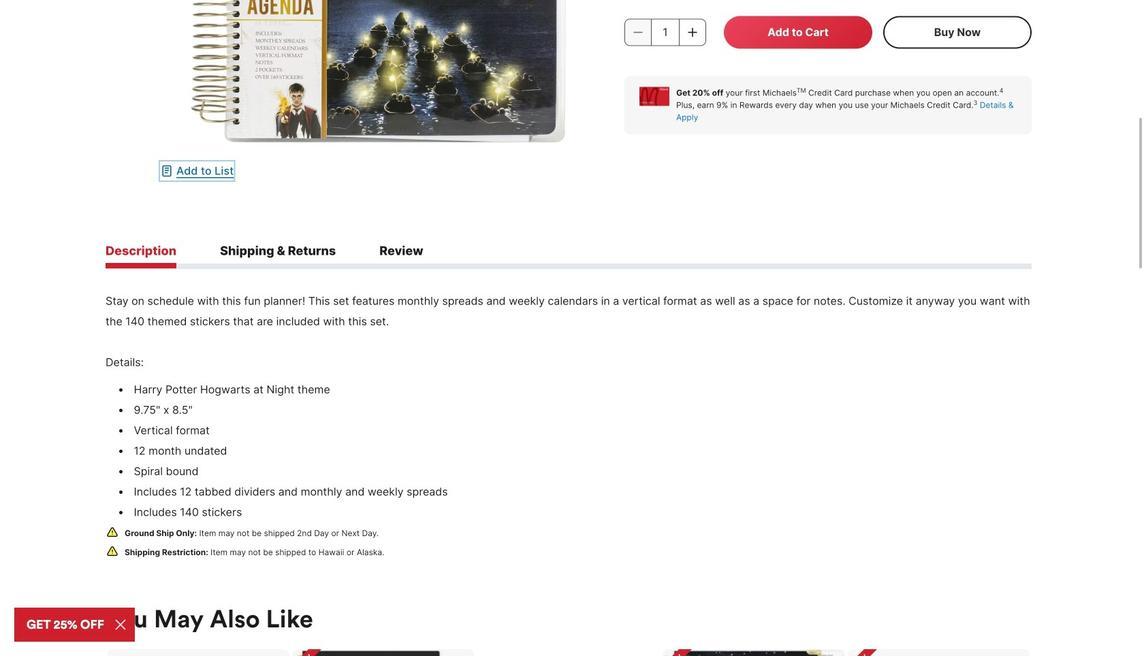 Task type: vqa. For each thing, say whether or not it's contained in the screenshot.
grey, white and green folded t-shirts 'IMAGE' in the bottom of the page
no



Task type: describe. For each thing, give the bounding box(es) containing it.
button to increment counter for number stepper image
[[686, 25, 700, 39]]

Number Stepper text field
[[653, 19, 679, 46]]

plcc card logo image
[[640, 87, 670, 106]]



Task type: locate. For each thing, give the bounding box(es) containing it.
tabler image
[[160, 164, 174, 178]]

paper house&#xae; life organized&#x2122; harry potter hogwarts at night 12-month undated planner image
[[160, 0, 598, 145]]

tab list
[[106, 243, 1032, 269]]



